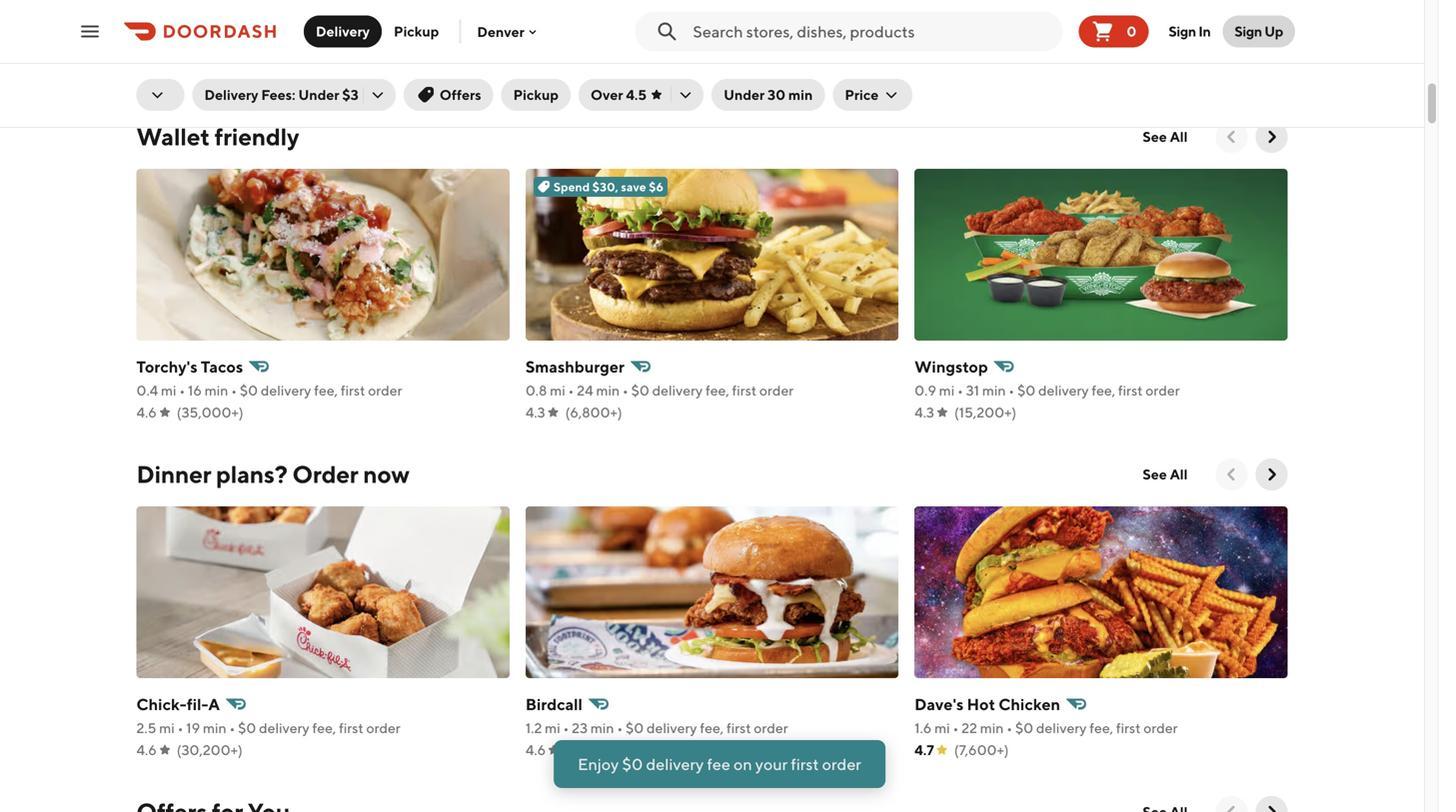 Task type: locate. For each thing, give the bounding box(es) containing it.
cafe
[[915, 19, 951, 38]]

see all
[[1143, 128, 1188, 145], [1143, 466, 1188, 483]]

previous button of carousel image for wallet friendly
[[1222, 127, 1242, 147]]

fee, for birdcall
[[700, 720, 724, 737]]

wingstop
[[915, 357, 989, 376]]

1 vertical spatial all
[[1170, 466, 1188, 483]]

delivery up the $3
[[316, 23, 370, 39]]

$​0 for smashburger
[[631, 382, 650, 399]]

mi for chick-fil-a
[[159, 720, 175, 737]]

min right 19 at the bottom of the page
[[203, 720, 227, 737]]

mi right 2.5
[[159, 720, 175, 737]]

mi right 1.3
[[545, 44, 561, 61]]

mi right the 1.6
[[935, 720, 950, 737]]

sign left in
[[1169, 23, 1197, 39]]

Store search: begin typing to search for stores available on DoorDash text field
[[693, 20, 1055, 42]]

1 see all link from the top
[[1131, 121, 1200, 153]]

order
[[368, 44, 402, 61], [755, 44, 789, 61], [1146, 44, 1181, 61], [368, 382, 402, 399], [760, 382, 794, 399], [1146, 382, 1180, 399], [366, 720, 401, 737], [754, 720, 788, 737], [1144, 720, 1178, 737], [823, 755, 862, 774]]

0 horizontal spatial under
[[298, 86, 339, 103]]

mi right 1.5
[[935, 44, 951, 61]]

min for cafe byblos greek and lebanese
[[983, 44, 1007, 61]]

2 see all link from the top
[[1131, 459, 1200, 491]]

25
[[572, 44, 589, 61]]

0 vertical spatial see
[[1143, 128, 1168, 145]]

•
[[180, 44, 185, 61], [231, 44, 237, 61], [563, 44, 569, 61], [618, 44, 624, 61], [954, 44, 959, 61], [1009, 44, 1015, 61], [179, 382, 185, 399], [231, 382, 237, 399], [568, 382, 574, 399], [623, 382, 629, 399], [958, 382, 964, 399], [1009, 382, 1015, 399], [178, 720, 183, 737], [229, 720, 235, 737], [563, 720, 569, 737], [617, 720, 623, 737], [953, 720, 959, 737], [1007, 720, 1013, 737]]

30 left price
[[768, 86, 786, 103]]

min down the byblos
[[983, 44, 1007, 61]]

fee, for smashburger
[[706, 382, 730, 399]]

2 sign from the left
[[1235, 23, 1263, 39]]

4.3 down 0.9
[[915, 404, 935, 421]]

$​0 for wingstop
[[1018, 382, 1036, 399]]

spend
[[554, 180, 590, 194]]

min right 25
[[592, 44, 615, 61]]

2 next button of carousel image from the top
[[1262, 803, 1282, 813]]

1 all from the top
[[1170, 128, 1188, 145]]

0.8
[[526, 382, 547, 399]]

4.3 down 0.5
[[136, 66, 156, 83]]

mi
[[161, 44, 177, 61], [545, 44, 561, 61], [935, 44, 951, 61], [161, 382, 177, 399], [550, 382, 566, 399], [939, 382, 955, 399], [159, 720, 175, 737], [545, 720, 561, 737], [935, 720, 950, 737]]

1 vertical spatial pickup
[[514, 86, 559, 103]]

delivery right the 24
[[652, 382, 703, 399]]

$​0 for birdcall
[[626, 720, 644, 737]]

(5,000+)
[[566, 66, 625, 83]]

1 vertical spatial see all link
[[1131, 459, 1200, 491]]

greek
[[1008, 19, 1053, 38]]

0 horizontal spatial 30
[[768, 86, 786, 103]]

delivery down the chicken
[[1037, 720, 1087, 737]]

0 horizontal spatial pickup button
[[382, 15, 451, 47]]

torchy's
[[136, 357, 198, 376]]

0.8 mi • 24 min • $​0 delivery fee, first order
[[526, 382, 794, 399]]

sign left up at the right of the page
[[1235, 23, 1263, 39]]

order for smashburger
[[760, 382, 794, 399]]

1 horizontal spatial delivery
[[316, 23, 370, 39]]

pickup button
[[382, 15, 451, 47], [502, 79, 571, 111]]

$​0 for chick-fil-a
[[238, 720, 256, 737]]

birdcall
[[526, 695, 583, 714]]

4.6
[[136, 404, 157, 421], [136, 742, 157, 759], [526, 742, 546, 759]]

30 down the byblos
[[962, 44, 980, 61]]

min right 22
[[981, 720, 1004, 737]]

fees:
[[261, 86, 296, 103]]

first for torchy's tacos
[[341, 382, 365, 399]]

• right 1.5
[[954, 44, 959, 61]]

pickup up offers button
[[394, 23, 439, 39]]

delivery for torchy's tacos
[[261, 382, 311, 399]]

3 previous button of carousel image from the top
[[1222, 803, 1242, 813]]

4.6 for dinner plans? order now
[[136, 742, 157, 759]]

1 vertical spatial see all
[[1143, 466, 1188, 483]]

• left the 24
[[568, 382, 574, 399]]

min for blackjack pizza
[[592, 44, 615, 61]]

delivery for chick-fil-a
[[259, 720, 310, 737]]

2 vertical spatial previous button of carousel image
[[1222, 803, 1242, 813]]

mi right 0.4
[[161, 382, 177, 399]]

delivery down (16,700+)
[[204, 86, 259, 103]]

delivery right 31 in the top right of the page
[[1039, 382, 1089, 399]]

1 vertical spatial next button of carousel image
[[1262, 803, 1282, 813]]

delivery down and
[[1039, 44, 1090, 61]]

fee,
[[314, 44, 338, 61], [701, 44, 725, 61], [1092, 44, 1116, 61], [314, 382, 338, 399], [706, 382, 730, 399], [1092, 382, 1116, 399], [312, 720, 336, 737], [700, 720, 724, 737], [1090, 720, 1114, 737]]

1 sign from the left
[[1169, 23, 1197, 39]]

over
[[591, 86, 623, 103]]

delivery up over 4.5 button
[[648, 44, 698, 61]]

1 vertical spatial see
[[1143, 466, 1168, 483]]

• right the 24
[[623, 382, 629, 399]]

1 vertical spatial previous button of carousel image
[[1222, 465, 1242, 485]]

$​0 right the 24
[[631, 382, 650, 399]]

1 see from the top
[[1143, 128, 1168, 145]]

1.5 mi • 30 min • $​0 delivery fee, first order
[[915, 44, 1181, 61]]

smashburger
[[526, 357, 625, 376]]

order for cafe byblos greek and lebanese
[[1146, 44, 1181, 61]]

first for mcdonald's
[[340, 44, 365, 61]]

0 vertical spatial see all link
[[1131, 121, 1200, 153]]

0 horizontal spatial sign
[[1169, 23, 1197, 39]]

wallet friendly link
[[136, 121, 299, 153]]

min right 13
[[204, 44, 228, 61]]

chick-fil-a
[[136, 695, 220, 714]]

1 horizontal spatial sign
[[1235, 23, 1263, 39]]

$​0 up delivery fees: under $3
[[240, 44, 258, 61]]

2 see from the top
[[1143, 466, 1168, 483]]

0 horizontal spatial 4.3
[[136, 66, 156, 83]]

$​0
[[240, 44, 258, 61], [627, 44, 645, 61], [1018, 44, 1036, 61], [240, 382, 258, 399], [631, 382, 650, 399], [1018, 382, 1036, 399], [238, 720, 256, 737], [626, 720, 644, 737], [1016, 720, 1034, 737]]

fee, for dave's hot chicken
[[1090, 720, 1114, 737]]

all
[[1170, 128, 1188, 145], [1170, 466, 1188, 483]]

sign for sign up
[[1235, 23, 1263, 39]]

tacos
[[201, 357, 243, 376]]

save
[[621, 180, 647, 194]]

delivery up dinner plans? order now
[[261, 382, 311, 399]]

(30,200+)
[[177, 742, 243, 759]]

fee, for wingstop
[[1092, 382, 1116, 399]]

$​0 down pizza
[[627, 44, 645, 61]]

previous button of carousel image for dinner plans? order now
[[1222, 465, 1242, 485]]

0 vertical spatial see all
[[1143, 128, 1188, 145]]

$​0 down the chicken
[[1016, 720, 1034, 737]]

4.3 down 0.8
[[526, 404, 545, 421]]

31
[[967, 382, 980, 399]]

min for wingstop
[[983, 382, 1006, 399]]

lebanese
[[1088, 19, 1160, 38]]

4.6 down 1.2
[[526, 742, 546, 759]]

0 vertical spatial previous button of carousel image
[[1222, 127, 1242, 147]]

see all link for wallet friendly
[[1131, 121, 1200, 153]]

2 see all from the top
[[1143, 466, 1188, 483]]

under down 1.3 mi • 25 min • $​0 delivery fee, first order
[[724, 86, 765, 103]]

1 vertical spatial delivery
[[204, 86, 259, 103]]

order for blackjack pizza
[[755, 44, 789, 61]]

delivery for cafe byblos greek and lebanese
[[1039, 44, 1090, 61]]

$​0 down 'tacos'
[[240, 382, 258, 399]]

min for chick-fil-a
[[203, 720, 227, 737]]

delivery inside button
[[316, 23, 370, 39]]

30
[[962, 44, 980, 61], [768, 86, 786, 103]]

• down the chicken
[[1007, 720, 1013, 737]]

• left 23
[[563, 720, 569, 737]]

1 horizontal spatial pickup
[[514, 86, 559, 103]]

next button of carousel image
[[1262, 465, 1282, 485], [1262, 803, 1282, 813]]

mi right 0.9
[[939, 382, 955, 399]]

delivery up enjoy $0 delivery fee on your first order at the bottom of page
[[647, 720, 697, 737]]

0.5 mi • 13 min • $​0 delivery fee, first order
[[136, 44, 402, 61]]

1 horizontal spatial under
[[724, 86, 765, 103]]

previous button of carousel image
[[1222, 127, 1242, 147], [1222, 465, 1242, 485], [1222, 803, 1242, 813]]

under
[[298, 86, 339, 103], [724, 86, 765, 103]]

over 4.5 button
[[579, 79, 704, 111]]

1.3 mi • 25 min • $​0 delivery fee, first order
[[526, 44, 789, 61]]

min right 23
[[591, 720, 614, 737]]

price button
[[833, 79, 913, 111]]

mi right 0.8
[[550, 382, 566, 399]]

0 vertical spatial pickup
[[394, 23, 439, 39]]

first for wingstop
[[1119, 382, 1143, 399]]

order for torchy's tacos
[[368, 382, 402, 399]]

mi for cafe byblos greek and lebanese
[[935, 44, 951, 61]]

1 previous button of carousel image from the top
[[1222, 127, 1242, 147]]

pickup button down 1.3
[[502, 79, 571, 111]]

your
[[756, 755, 788, 774]]

delivery for birdcall
[[647, 720, 697, 737]]

under 30 min
[[724, 86, 813, 103]]

delivery right 19 at the bottom of the page
[[259, 720, 310, 737]]

pickup down the 4.4
[[514, 86, 559, 103]]

$​0 for blackjack pizza
[[627, 44, 645, 61]]

under inside button
[[724, 86, 765, 103]]

pickup button up offers button
[[382, 15, 451, 47]]

• down 'tacos'
[[231, 382, 237, 399]]

4.6 down 2.5
[[136, 742, 157, 759]]

min
[[204, 44, 228, 61], [592, 44, 615, 61], [983, 44, 1007, 61], [789, 86, 813, 103], [205, 382, 228, 399], [596, 382, 620, 399], [983, 382, 1006, 399], [203, 720, 227, 737], [591, 720, 614, 737], [981, 720, 1004, 737]]

0.4
[[136, 382, 158, 399]]

2 all from the top
[[1170, 466, 1188, 483]]

all for dinner plans? order now
[[1170, 466, 1188, 483]]

1 horizontal spatial 30
[[962, 44, 980, 61]]

30 inside button
[[768, 86, 786, 103]]

pizza
[[600, 19, 640, 38]]

(7,600+)
[[955, 742, 1009, 759]]

spend $30, save $6
[[554, 180, 664, 194]]

torchy's tacos
[[136, 357, 243, 376]]

order
[[292, 460, 359, 489]]

in
[[1199, 23, 1211, 39]]

offers
[[440, 86, 482, 103]]

$​0 up $0
[[626, 720, 644, 737]]

see all for dinner plans? order now
[[1143, 466, 1188, 483]]

0.4 mi • 16 min • $​0 delivery fee, first order
[[136, 382, 402, 399]]

2 horizontal spatial 4.3
[[915, 404, 935, 421]]

0 vertical spatial all
[[1170, 128, 1188, 145]]

fil-
[[187, 695, 208, 714]]

• left 16 at top left
[[179, 382, 185, 399]]

0 horizontal spatial delivery
[[204, 86, 259, 103]]

see all link for dinner plans? order now
[[1131, 459, 1200, 491]]

24
[[577, 382, 594, 399]]

fee, for mcdonald's
[[314, 44, 338, 61]]

see all for wallet friendly
[[1143, 128, 1188, 145]]

min right 31 in the top right of the page
[[983, 382, 1006, 399]]

2 previous button of carousel image from the top
[[1222, 465, 1242, 485]]

0 vertical spatial next button of carousel image
[[1262, 465, 1282, 485]]

min right 16 at top left
[[205, 382, 228, 399]]

min left price
[[789, 86, 813, 103]]

$​0 right 31 in the top right of the page
[[1018, 382, 1036, 399]]

• up (7,200+)
[[617, 720, 623, 737]]

1 vertical spatial pickup button
[[502, 79, 571, 111]]

delivery up delivery fees: under $3
[[261, 44, 311, 61]]

$6
[[649, 180, 664, 194]]

chick-
[[136, 695, 187, 714]]

see all link
[[1131, 121, 1200, 153], [1131, 459, 1200, 491]]

first
[[340, 44, 365, 61], [728, 44, 752, 61], [1119, 44, 1144, 61], [341, 382, 365, 399], [732, 382, 757, 399], [1119, 382, 1143, 399], [339, 720, 364, 737], [727, 720, 751, 737], [1117, 720, 1141, 737], [791, 755, 819, 774]]

0 vertical spatial pickup button
[[382, 15, 451, 47]]

1 vertical spatial 30
[[768, 86, 786, 103]]

min right the 24
[[596, 382, 620, 399]]

1 horizontal spatial 4.3
[[526, 404, 545, 421]]

$​0 up (30,200+)
[[238, 720, 256, 737]]

• up (30,200+)
[[229, 720, 235, 737]]

under left the $3
[[298, 86, 339, 103]]

• up (16,700+)
[[231, 44, 237, 61]]

wallet friendly
[[136, 122, 299, 151]]

mi right 1.2
[[545, 720, 561, 737]]

0.9
[[915, 382, 937, 399]]

open menu image
[[78, 19, 102, 43]]

sign
[[1169, 23, 1197, 39], [1235, 23, 1263, 39]]

2 under from the left
[[724, 86, 765, 103]]

1 see all from the top
[[1143, 128, 1188, 145]]

dinner plans? order now link
[[136, 459, 410, 491]]

4.6 down 0.4
[[136, 404, 157, 421]]

$​0 down greek
[[1018, 44, 1036, 61]]

• down pizza
[[618, 44, 624, 61]]

0 vertical spatial delivery
[[316, 23, 370, 39]]

1.2
[[526, 720, 542, 737]]

delivery fees: under $3
[[204, 86, 359, 103]]

mi right 0.5
[[161, 44, 177, 61]]



Task type: vqa. For each thing, say whether or not it's contained in the screenshot.
now
yes



Task type: describe. For each thing, give the bounding box(es) containing it.
mi for dave's hot chicken
[[935, 720, 950, 737]]

fee, for chick-fil-a
[[312, 720, 336, 737]]

order for dave's hot chicken
[[1144, 720, 1178, 737]]

blackjack
[[526, 19, 597, 38]]

sign in link
[[1157, 11, 1223, 51]]

dave's
[[915, 695, 964, 714]]

1 next button of carousel image from the top
[[1262, 465, 1282, 485]]

delivery down 1.2 mi • 23 min • $​0 delivery fee, first order
[[646, 755, 704, 774]]

$0
[[622, 755, 643, 774]]

sign for sign in
[[1169, 23, 1197, 39]]

sign up
[[1235, 23, 1284, 39]]

4.7
[[915, 742, 935, 759]]

denver
[[477, 23, 525, 40]]

now
[[363, 460, 410, 489]]

4.6 for wallet friendly
[[136, 404, 157, 421]]

(16,700+)
[[176, 66, 237, 83]]

0 button
[[1079, 15, 1149, 47]]

1.5
[[915, 44, 932, 61]]

1.6
[[915, 720, 932, 737]]

• down greek
[[1009, 44, 1015, 61]]

first for smashburger
[[732, 382, 757, 399]]

min inside under 30 min button
[[789, 86, 813, 103]]

wallet
[[136, 122, 210, 151]]

(7,200+)
[[566, 742, 620, 759]]

$​0 for cafe byblos greek and lebanese
[[1018, 44, 1036, 61]]

delivery for wingstop
[[1039, 382, 1089, 399]]

first for birdcall
[[727, 720, 751, 737]]

(6,800+)
[[565, 404, 623, 421]]

$30,
[[593, 180, 619, 194]]

delivery for delivery
[[316, 23, 370, 39]]

order for wingstop
[[1146, 382, 1180, 399]]

all for wallet friendly
[[1170, 128, 1188, 145]]

$3
[[342, 86, 359, 103]]

mi for torchy's tacos
[[161, 382, 177, 399]]

1 under from the left
[[298, 86, 339, 103]]

22
[[962, 720, 978, 737]]

mi for mcdonald's
[[161, 44, 177, 61]]

mi for wingstop
[[939, 382, 955, 399]]

enjoy $0 delivery fee on your first order
[[578, 755, 862, 774]]

delivery for smashburger
[[652, 382, 703, 399]]

1 horizontal spatial pickup button
[[502, 79, 571, 111]]

fee
[[707, 755, 731, 774]]

hot
[[967, 695, 996, 714]]

under 30 min button
[[712, 79, 825, 111]]

2.5 mi • 19 min • $​0 delivery fee, first order
[[136, 720, 401, 737]]

• left 31 in the top right of the page
[[958, 382, 964, 399]]

dinner plans? order now
[[136, 460, 410, 489]]

friendly
[[215, 122, 299, 151]]

$​0 for torchy's tacos
[[240, 382, 258, 399]]

first for dave's hot chicken
[[1117, 720, 1141, 737]]

min for torchy's tacos
[[205, 382, 228, 399]]

price
[[845, 86, 879, 103]]

4.3 for mcdonald's
[[136, 66, 156, 83]]

plans?
[[216, 460, 288, 489]]

$​0 for dave's hot chicken
[[1016, 720, 1034, 737]]

1.2 mi • 23 min • $​0 delivery fee, first order
[[526, 720, 788, 737]]

delivery for blackjack pizza
[[648, 44, 698, 61]]

mi for birdcall
[[545, 720, 561, 737]]

0
[[1127, 23, 1137, 39]]

fee, for torchy's tacos
[[314, 382, 338, 399]]

order for mcdonald's
[[368, 44, 402, 61]]

offers button
[[404, 79, 494, 111]]

byblos
[[954, 19, 1004, 38]]

dinner
[[136, 460, 211, 489]]

order for birdcall
[[754, 720, 788, 737]]

min for birdcall
[[591, 720, 614, 737]]

• left 13
[[180, 44, 185, 61]]

min for dave's hot chicken
[[981, 720, 1004, 737]]

1.6 mi • 22 min • $​0 delivery fee, first order
[[915, 720, 1178, 737]]

13
[[188, 44, 202, 61]]

first for chick-fil-a
[[339, 720, 364, 737]]

4.5
[[626, 86, 647, 103]]

dave's hot chicken
[[915, 695, 1061, 714]]

mcdonald's
[[136, 19, 225, 38]]

delivery button
[[304, 15, 382, 47]]

next button of carousel image
[[1262, 127, 1282, 147]]

(35,000+)
[[177, 404, 244, 421]]

4.3 for smashburger
[[526, 404, 545, 421]]

delivery for delivery fees: under $3
[[204, 86, 259, 103]]

blackjack pizza
[[526, 19, 640, 38]]

0.9 mi • 31 min • $​0 delivery fee, first order
[[915, 382, 1180, 399]]

chicken
[[999, 695, 1061, 714]]

order for chick-fil-a
[[366, 720, 401, 737]]

cafe byblos greek and lebanese
[[915, 19, 1160, 38]]

over 4.5
[[591, 86, 647, 103]]

denver button
[[477, 23, 541, 40]]

a
[[208, 695, 220, 714]]

min for smashburger
[[596, 382, 620, 399]]

first for blackjack pizza
[[728, 44, 752, 61]]

19
[[186, 720, 200, 737]]

sign in
[[1169, 23, 1211, 39]]

23
[[572, 720, 588, 737]]

• up (15,200+) in the right of the page
[[1009, 382, 1015, 399]]

fee, for blackjack pizza
[[701, 44, 725, 61]]

• left 19 at the bottom of the page
[[178, 720, 183, 737]]

$​0 for mcdonald's
[[240, 44, 258, 61]]

16
[[188, 382, 202, 399]]

see for dinner plans? order now
[[1143, 466, 1168, 483]]

see for wallet friendly
[[1143, 128, 1168, 145]]

fee, for cafe byblos greek and lebanese
[[1092, 44, 1116, 61]]

mi for blackjack pizza
[[545, 44, 561, 61]]

min for mcdonald's
[[204, 44, 228, 61]]

1.3
[[526, 44, 542, 61]]

delivery for dave's hot chicken
[[1037, 720, 1087, 737]]

4.4
[[526, 66, 546, 83]]

mi for smashburger
[[550, 382, 566, 399]]

(15,200+)
[[955, 404, 1017, 421]]

delivery for mcdonald's
[[261, 44, 311, 61]]

up
[[1265, 23, 1284, 39]]

4.3 for wingstop
[[915, 404, 935, 421]]

enjoy
[[578, 755, 619, 774]]

on
[[734, 755, 752, 774]]

0.5
[[136, 44, 158, 61]]

0 vertical spatial 30
[[962, 44, 980, 61]]

and
[[1057, 19, 1085, 38]]

2.5
[[136, 720, 156, 737]]

• left 22
[[953, 720, 959, 737]]

sign up link
[[1223, 15, 1296, 47]]

• left 25
[[563, 44, 569, 61]]

0 horizontal spatial pickup
[[394, 23, 439, 39]]

first for cafe byblos greek and lebanese
[[1119, 44, 1144, 61]]



